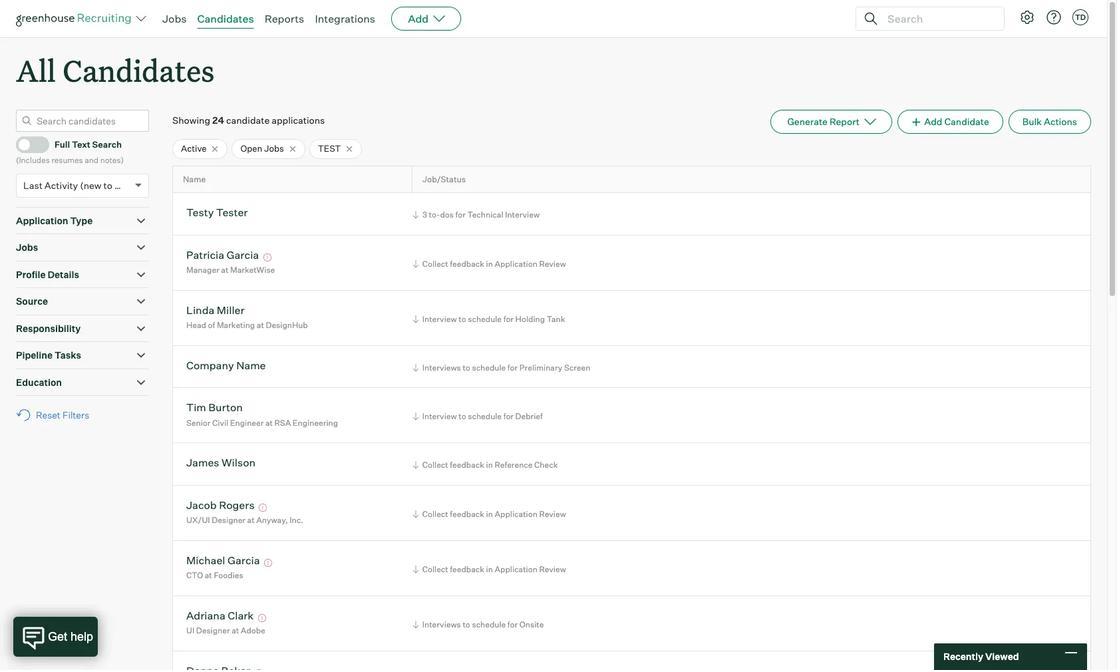 Task type: describe. For each thing, give the bounding box(es) containing it.
james wilson link
[[186, 456, 256, 471]]

jobs link
[[162, 12, 187, 25]]

wilson
[[222, 456, 256, 469]]

in for patricia garcia
[[486, 259, 493, 269]]

testy
[[186, 206, 214, 219]]

resumes
[[51, 155, 83, 165]]

full text search (includes resumes and notes)
[[16, 139, 124, 165]]

tasks
[[55, 350, 81, 361]]

interview to schedule for holding tank link
[[410, 313, 569, 325]]

jacob
[[186, 498, 217, 512]]

to up interview to schedule for debrief link
[[463, 363, 470, 373]]

review for jacob rogers
[[539, 509, 566, 519]]

testy tester link
[[186, 206, 248, 221]]

holding
[[516, 314, 545, 324]]

0 vertical spatial name
[[183, 174, 206, 184]]

debrief
[[516, 411, 543, 421]]

configure image
[[1020, 9, 1036, 25]]

1 horizontal spatial jobs
[[162, 12, 187, 25]]

designhub
[[266, 320, 308, 330]]

generate
[[788, 116, 828, 127]]

schedule for debrief
[[468, 411, 502, 421]]

at inside the tim burton senior civil engineer at rsa engineering
[[266, 418, 273, 428]]

collect for patricia garcia
[[422, 259, 448, 269]]

details
[[48, 269, 79, 280]]

interviews to schedule for onsite link
[[410, 618, 547, 631]]

ux/ui designer at anyway, inc.
[[186, 515, 303, 525]]

for for onsite
[[508, 619, 518, 629]]

cto at foodies
[[186, 571, 243, 581]]

add candidate link
[[898, 110, 1003, 134]]

Search text field
[[884, 9, 992, 28]]

dos
[[440, 210, 454, 220]]

showing 24 candidate applications
[[172, 115, 325, 126]]

for for preliminary
[[508, 363, 518, 373]]

tester
[[216, 206, 248, 219]]

all candidates
[[16, 51, 215, 90]]

candidates link
[[197, 12, 254, 25]]

collect for michael garcia
[[422, 564, 448, 574]]

recently viewed
[[944, 651, 1019, 662]]

search
[[92, 139, 122, 150]]

tim
[[186, 401, 206, 414]]

inc.
[[290, 515, 303, 525]]

for for technical
[[456, 210, 466, 220]]

bulk
[[1023, 116, 1042, 127]]

engineer
[[230, 418, 264, 428]]

ux/ui
[[186, 515, 210, 525]]

jacob rogers
[[186, 498, 255, 512]]

onsite
[[520, 619, 544, 629]]

for for debrief
[[504, 411, 514, 421]]

notes)
[[100, 155, 124, 165]]

jacob rogers link
[[186, 498, 255, 514]]

michael
[[186, 554, 225, 567]]

(includes
[[16, 155, 50, 165]]

full
[[55, 139, 70, 150]]

interview to schedule for debrief
[[422, 411, 543, 421]]

schedule for preliminary
[[472, 363, 506, 373]]

type
[[70, 215, 93, 226]]

testy tester
[[186, 206, 248, 219]]

to left old)
[[104, 179, 112, 191]]

collect feedback in application review for michael garcia
[[422, 564, 566, 574]]

pipeline tasks
[[16, 350, 81, 361]]

interviews for interviews to schedule for onsite
[[422, 619, 461, 629]]

interviews to schedule for onsite
[[422, 619, 544, 629]]

manager at marketwise
[[186, 265, 275, 275]]

designer for adriana
[[196, 626, 230, 636]]

review for michael garcia
[[539, 564, 566, 574]]

rsa
[[275, 418, 291, 428]]

in for jacob rogers
[[486, 509, 493, 519]]

ui
[[186, 626, 194, 636]]

and
[[85, 155, 99, 165]]

2 feedback from the top
[[450, 460, 484, 470]]

3
[[422, 210, 427, 220]]

active
[[181, 143, 207, 154]]

showing
[[172, 115, 210, 126]]

2 collect from the top
[[422, 460, 448, 470]]

to-
[[429, 210, 440, 220]]

interview to schedule for debrief link
[[410, 410, 546, 423]]

tim burton link
[[186, 401, 243, 416]]

collect feedback in reference check link
[[410, 459, 561, 471]]

to for ui designer at adobe
[[463, 619, 470, 629]]

at down patricia garcia link
[[221, 265, 229, 275]]

reports
[[265, 12, 304, 25]]

interviews to schedule for preliminary screen link
[[410, 361, 594, 374]]

add for add
[[408, 12, 429, 25]]

bulk actions link
[[1009, 110, 1091, 134]]

interview for linda miller
[[422, 314, 457, 324]]

1 horizontal spatial name
[[236, 359, 266, 372]]

feedback for jacob rogers
[[450, 509, 484, 519]]

to for senior civil engineer at rsa engineering
[[459, 411, 466, 421]]

td
[[1075, 13, 1086, 22]]

adriana
[[186, 609, 225, 622]]

adriana clark
[[186, 609, 254, 622]]

Search candidates field
[[16, 110, 149, 132]]

recently
[[944, 651, 984, 662]]

check
[[534, 460, 558, 470]]

patricia garcia
[[186, 248, 259, 261]]

for for holding
[[504, 314, 514, 324]]



Task type: vqa. For each thing, say whether or not it's contained in the screenshot.
Overview link
no



Task type: locate. For each thing, give the bounding box(es) containing it.
0 vertical spatial garcia
[[227, 248, 259, 261]]

2 horizontal spatial jobs
[[264, 143, 284, 154]]

patricia
[[186, 248, 224, 261]]

garcia for michael garcia
[[228, 554, 260, 567]]

at down 'rogers'
[[247, 515, 255, 525]]

at right cto
[[205, 571, 212, 581]]

1 interviews from the top
[[422, 363, 461, 373]]

in left reference
[[486, 460, 493, 470]]

application for patricia garcia
[[495, 259, 538, 269]]

1 collect from the top
[[422, 259, 448, 269]]

garcia up foodies
[[228, 554, 260, 567]]

0 horizontal spatial name
[[183, 174, 206, 184]]

application type
[[16, 215, 93, 226]]

in up interviews to schedule for onsite
[[486, 564, 493, 574]]

jobs right open
[[264, 143, 284, 154]]

name right the company
[[236, 359, 266, 372]]

adriana clark link
[[186, 609, 254, 624]]

1 vertical spatial collect feedback in application review
[[422, 509, 566, 519]]

engineering
[[293, 418, 338, 428]]

designer for jacob
[[212, 515, 246, 525]]

3 to-dos for technical interview
[[422, 210, 540, 220]]

all
[[16, 51, 56, 90]]

4 in from the top
[[486, 564, 493, 574]]

review up onsite
[[539, 564, 566, 574]]

interviews for interviews to schedule for preliminary screen
[[422, 363, 461, 373]]

add for add candidate
[[925, 116, 943, 127]]

jobs left candidates 'link'
[[162, 12, 187, 25]]

collect feedback in application review down the technical
[[422, 259, 566, 269]]

garcia up marketwise
[[227, 248, 259, 261]]

collect feedback in application review link for jacob rogers
[[410, 508, 570, 520]]

to
[[104, 179, 112, 191], [459, 314, 466, 324], [463, 363, 470, 373], [459, 411, 466, 421], [463, 619, 470, 629]]

interviews to schedule for preliminary screen
[[422, 363, 591, 373]]

michael garcia has been in application review for more than 5 days image
[[262, 559, 274, 567]]

reset filters
[[36, 409, 89, 421]]

1 vertical spatial interview
[[422, 314, 457, 324]]

name down the active
[[183, 174, 206, 184]]

0 vertical spatial jobs
[[162, 12, 187, 25]]

manager
[[186, 265, 219, 275]]

preliminary
[[520, 363, 563, 373]]

2 vertical spatial collect feedback in application review link
[[410, 563, 570, 575]]

application for jacob rogers
[[495, 509, 538, 519]]

collect feedback in application review for patricia garcia
[[422, 259, 566, 269]]

application
[[16, 215, 68, 226], [495, 259, 538, 269], [495, 509, 538, 519], [495, 564, 538, 574]]

1 vertical spatial jobs
[[264, 143, 284, 154]]

feedback down "collect feedback in reference check" link
[[450, 509, 484, 519]]

0 vertical spatial interview
[[505, 210, 540, 220]]

at right marketing at the left top
[[257, 320, 264, 330]]

interview
[[505, 210, 540, 220], [422, 314, 457, 324], [422, 411, 457, 421]]

1 vertical spatial collect feedback in application review link
[[410, 508, 570, 520]]

collect feedback in application review for jacob rogers
[[422, 509, 566, 519]]

3 in from the top
[[486, 509, 493, 519]]

anyway,
[[256, 515, 288, 525]]

actions
[[1044, 116, 1077, 127]]

at down the clark
[[232, 626, 239, 636]]

1 collect feedback in application review from the top
[[422, 259, 566, 269]]

collect for jacob rogers
[[422, 509, 448, 519]]

4 feedback from the top
[[450, 564, 484, 574]]

to for head of marketing at designhub
[[459, 314, 466, 324]]

to up interviews to schedule for preliminary screen link
[[459, 314, 466, 324]]

job/status
[[423, 174, 466, 184]]

interviews
[[422, 363, 461, 373], [422, 619, 461, 629]]

interview for tim burton
[[422, 411, 457, 421]]

0 horizontal spatial add
[[408, 12, 429, 25]]

pipeline
[[16, 350, 53, 361]]

feedback down 3 to-dos for technical interview link
[[450, 259, 484, 269]]

garcia for patricia garcia
[[227, 248, 259, 261]]

1 vertical spatial garcia
[[228, 554, 260, 567]]

company name
[[186, 359, 266, 372]]

add inside popup button
[[408, 12, 429, 25]]

collect feedback in application review link for michael garcia
[[410, 563, 570, 575]]

3 collect feedback in application review link from the top
[[410, 563, 570, 575]]

application up onsite
[[495, 564, 538, 574]]

linda miller link
[[186, 303, 245, 319]]

garcia inside "michael garcia" link
[[228, 554, 260, 567]]

1 feedback from the top
[[450, 259, 484, 269]]

marketing
[[217, 320, 255, 330]]

collect feedback in reference check
[[422, 460, 558, 470]]

for left preliminary
[[508, 363, 518, 373]]

last activity (new to old) option
[[23, 179, 132, 191]]

for right dos on the top of the page
[[456, 210, 466, 220]]

clark
[[228, 609, 254, 622]]

adriana clark has been in onsite for more than 21 days image
[[256, 614, 268, 622]]

screen
[[564, 363, 591, 373]]

james
[[186, 456, 219, 469]]

0 vertical spatial review
[[539, 259, 566, 269]]

3 collect feedback in application review from the top
[[422, 564, 566, 574]]

collect feedback in application review link down the technical
[[410, 257, 570, 270]]

michael garcia link
[[186, 554, 260, 569]]

1 vertical spatial candidates
[[63, 51, 215, 90]]

add candidate
[[925, 116, 989, 127]]

collect feedback in application review down collect feedback in reference check
[[422, 509, 566, 519]]

checkmark image
[[22, 139, 32, 149]]

reset
[[36, 409, 60, 421]]

0 vertical spatial add
[[408, 12, 429, 25]]

ui designer at adobe
[[186, 626, 265, 636]]

tank
[[547, 314, 565, 324]]

in for michael garcia
[[486, 564, 493, 574]]

1 vertical spatial review
[[539, 509, 566, 519]]

miller
[[217, 303, 245, 317]]

2 interviews from the top
[[422, 619, 461, 629]]

2 vertical spatial review
[[539, 564, 566, 574]]

at inside linda miller head of marketing at designhub
[[257, 320, 264, 330]]

for
[[456, 210, 466, 220], [504, 314, 514, 324], [508, 363, 518, 373], [504, 411, 514, 421], [508, 619, 518, 629]]

viewed
[[986, 651, 1019, 662]]

4 collect from the top
[[422, 564, 448, 574]]

review down check
[[539, 509, 566, 519]]

collect feedback in application review up interviews to schedule for onsite
[[422, 564, 566, 574]]

foodies
[[214, 571, 243, 581]]

3 collect from the top
[[422, 509, 448, 519]]

in down the technical
[[486, 259, 493, 269]]

2 review from the top
[[539, 509, 566, 519]]

profile
[[16, 269, 46, 280]]

company
[[186, 359, 234, 372]]

in
[[486, 259, 493, 269], [486, 460, 493, 470], [486, 509, 493, 519], [486, 564, 493, 574]]

0 vertical spatial collect feedback in application review
[[422, 259, 566, 269]]

feedback for michael garcia
[[450, 564, 484, 574]]

1 vertical spatial add
[[925, 116, 943, 127]]

old)
[[114, 179, 132, 191]]

24
[[212, 115, 224, 126]]

schedule left onsite
[[472, 619, 506, 629]]

open jobs
[[241, 143, 284, 154]]

text
[[72, 139, 90, 150]]

jacob rogers has been in application review for more than 5 days image
[[257, 504, 269, 512]]

patricia garcia has been in application review for more than 5 days image
[[261, 254, 273, 261]]

schedule down interview to schedule for holding tank link
[[472, 363, 506, 373]]

generate report button
[[771, 110, 892, 134]]

to up "collect feedback in reference check" link
[[459, 411, 466, 421]]

test
[[318, 143, 341, 154]]

td button
[[1073, 9, 1089, 25]]

3 feedback from the top
[[450, 509, 484, 519]]

(new
[[80, 179, 102, 191]]

application down reference
[[495, 509, 538, 519]]

linda
[[186, 303, 215, 317]]

last
[[23, 179, 42, 191]]

collect feedback in application review link down collect feedback in reference check
[[410, 508, 570, 520]]

in down collect feedback in reference check
[[486, 509, 493, 519]]

0 vertical spatial collect feedback in application review link
[[410, 257, 570, 270]]

2 vertical spatial interview
[[422, 411, 457, 421]]

1 horizontal spatial add
[[925, 116, 943, 127]]

1 vertical spatial name
[[236, 359, 266, 372]]

responsibility
[[16, 323, 81, 334]]

schedule for onsite
[[472, 619, 506, 629]]

jobs
[[162, 12, 187, 25], [264, 143, 284, 154], [16, 242, 38, 253]]

to left onsite
[[463, 619, 470, 629]]

technical
[[468, 210, 503, 220]]

1 review from the top
[[539, 259, 566, 269]]

report
[[830, 116, 860, 127]]

review for patricia garcia
[[539, 259, 566, 269]]

designer down adriana clark link
[[196, 626, 230, 636]]

candidate
[[945, 116, 989, 127]]

james wilson
[[186, 456, 256, 469]]

0 vertical spatial candidates
[[197, 12, 254, 25]]

2 collect feedback in application review link from the top
[[410, 508, 570, 520]]

source
[[16, 296, 48, 307]]

senior
[[186, 418, 211, 428]]

schedule left holding
[[468, 314, 502, 324]]

candidate reports are now available! apply filters and select "view in app" element
[[771, 110, 892, 134]]

application up holding
[[495, 259, 538, 269]]

schedule for holding
[[468, 314, 502, 324]]

2 vertical spatial jobs
[[16, 242, 38, 253]]

reference
[[495, 460, 533, 470]]

for left debrief
[[504, 411, 514, 421]]

collect feedback in application review link
[[410, 257, 570, 270], [410, 508, 570, 520], [410, 563, 570, 575]]

company name link
[[186, 359, 266, 374]]

0 vertical spatial interviews
[[422, 363, 461, 373]]

1 collect feedback in application review link from the top
[[410, 257, 570, 270]]

2 collect feedback in application review from the top
[[422, 509, 566, 519]]

tim burton senior civil engineer at rsa engineering
[[186, 401, 338, 428]]

rogers
[[219, 498, 255, 512]]

linda miller head of marketing at designhub
[[186, 303, 308, 330]]

designer down jacob rogers link
[[212, 515, 246, 525]]

last activity (new to old)
[[23, 179, 132, 191]]

head
[[186, 320, 206, 330]]

candidates right jobs link
[[197, 12, 254, 25]]

bulk actions
[[1023, 116, 1077, 127]]

feedback
[[450, 259, 484, 269], [450, 460, 484, 470], [450, 509, 484, 519], [450, 564, 484, 574]]

jobs up profile
[[16, 242, 38, 253]]

1 vertical spatial interviews
[[422, 619, 461, 629]]

of
[[208, 320, 215, 330]]

generate report
[[788, 116, 860, 127]]

0 vertical spatial designer
[[212, 515, 246, 525]]

application down last
[[16, 215, 68, 226]]

schedule left debrief
[[468, 411, 502, 421]]

1 in from the top
[[486, 259, 493, 269]]

collect feedback in application review
[[422, 259, 566, 269], [422, 509, 566, 519], [422, 564, 566, 574]]

review up tank
[[539, 259, 566, 269]]

application for michael garcia
[[495, 564, 538, 574]]

reset filters button
[[16, 403, 96, 427]]

open
[[241, 143, 262, 154]]

garcia inside patricia garcia link
[[227, 248, 259, 261]]

cto
[[186, 571, 203, 581]]

greenhouse recruiting image
[[16, 11, 136, 27]]

2 vertical spatial collect feedback in application review
[[422, 564, 566, 574]]

candidates down jobs link
[[63, 51, 215, 90]]

1 vertical spatial designer
[[196, 626, 230, 636]]

2 in from the top
[[486, 460, 493, 470]]

review
[[539, 259, 566, 269], [539, 509, 566, 519], [539, 564, 566, 574]]

0 horizontal spatial jobs
[[16, 242, 38, 253]]

michael garcia
[[186, 554, 260, 567]]

filters
[[63, 409, 89, 421]]

collect feedback in application review link for patricia garcia
[[410, 257, 570, 270]]

profile details
[[16, 269, 79, 280]]

for left onsite
[[508, 619, 518, 629]]

for left holding
[[504, 314, 514, 324]]

collect feedback in application review link up interviews to schedule for onsite
[[410, 563, 570, 575]]

feedback for patricia garcia
[[450, 259, 484, 269]]

3 review from the top
[[539, 564, 566, 574]]

at left rsa
[[266, 418, 273, 428]]

integrations link
[[315, 12, 375, 25]]

feedback up interviews to schedule for onsite link
[[450, 564, 484, 574]]

feedback left reference
[[450, 460, 484, 470]]



